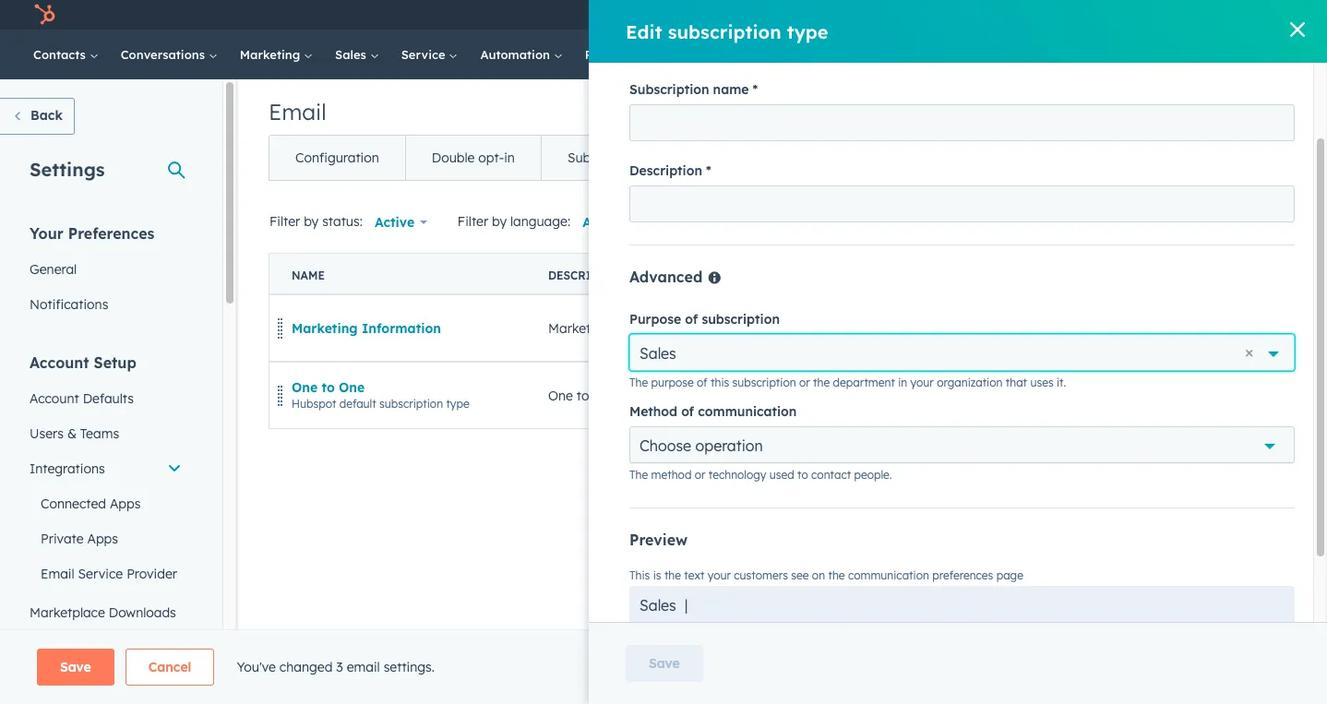 Task type: describe. For each thing, give the bounding box(es) containing it.
the right the on
[[828, 569, 845, 582]]

name
[[713, 81, 749, 98]]

account setup
[[30, 354, 136, 372]]

conversations
[[121, 47, 208, 62]]

offers
[[613, 320, 649, 336]]

your preferences element
[[18, 223, 193, 322]]

email service provider link
[[18, 557, 193, 592]]

that
[[1006, 376, 1027, 390]]

0 vertical spatial your
[[911, 376, 934, 390]]

purpose of subscription
[[630, 311, 780, 328]]

the for the purpose of this subscription or the department in your organization that uses it.
[[630, 376, 648, 390]]

notifications
[[30, 296, 108, 313]]

subscriptions link
[[541, 136, 676, 180]]

double
[[432, 150, 475, 166]]

type for create subscription type
[[1258, 215, 1281, 229]]

Search HubSpot search field
[[1068, 39, 1294, 70]]

upgrade image
[[867, 8, 884, 25]]

upgrade
[[887, 9, 939, 24]]

2
[[1269, 7, 1276, 22]]

contacts
[[33, 47, 89, 62]]

it.
[[1057, 376, 1066, 390]]

general link
[[18, 252, 193, 287]]

active inside popup button
[[375, 214, 415, 231]]

create subscription type
[[1153, 215, 1281, 229]]

advanced
[[630, 268, 707, 286]]

cancel button
[[125, 649, 215, 686]]

opt-
[[478, 150, 504, 166]]

description
[[630, 162, 702, 179]]

menu containing apoptosis studios 2
[[854, 0, 1305, 30]]

help image
[[1043, 8, 1059, 25]]

of for choose operation
[[681, 403, 694, 420]]

3
[[336, 659, 343, 676]]

cancel
[[148, 659, 191, 676]]

of for sales
[[685, 311, 698, 328]]

apoptosis studios 2
[[1164, 7, 1276, 22]]

privacy & consent link
[[18, 666, 193, 701]]

marketing information button
[[292, 320, 441, 336]]

connected
[[41, 496, 106, 512]]

choose operation
[[640, 437, 763, 455]]

users & teams
[[30, 426, 119, 442]]

Subscription name text field
[[630, 104, 1295, 141]]

1 vertical spatial in
[[898, 376, 908, 390]]

active button
[[363, 204, 439, 241]]

apoptosis studios 2 button
[[1132, 0, 1303, 30]]

method
[[630, 403, 678, 420]]

users & teams link
[[18, 416, 193, 451]]

privacy & consent
[[30, 675, 140, 691]]

customers
[[734, 569, 788, 582]]

marketplaces button
[[993, 0, 1032, 30]]

marketing information
[[292, 320, 441, 336]]

marketplaces image
[[1004, 8, 1020, 25]]

language:
[[510, 213, 571, 230]]

your preferences
[[30, 224, 155, 243]]

settings link
[[1070, 5, 1093, 24]]

hubspot image
[[33, 4, 55, 26]]

marketing for marketing offers and updates.
[[548, 320, 610, 336]]

create subscription type button
[[1138, 208, 1297, 237]]

email service provider
[[41, 566, 177, 582]]

1 vertical spatial active
[[1183, 321, 1215, 335]]

defaults
[[83, 390, 134, 407]]

settings
[[30, 158, 105, 181]]

Description text field
[[630, 186, 1295, 222]]

calling icon image
[[965, 7, 982, 24]]

the for the method or technology used to contact people.
[[630, 468, 648, 482]]

preferences
[[68, 224, 155, 243]]

name
[[292, 269, 325, 282]]

account for account setup
[[30, 354, 89, 372]]

updates.
[[680, 320, 732, 336]]

one to one button
[[292, 379, 365, 396]]

tracking link
[[849, 136, 953, 180]]

uses
[[1031, 376, 1054, 390]]

subscription for subscription name
[[630, 81, 709, 98]]

you've changed 3 email settings.
[[237, 659, 435, 676]]

0 vertical spatial service
[[401, 47, 449, 62]]

1 vertical spatial sales
[[640, 344, 676, 363]]

preview
[[630, 531, 688, 549]]

account setup element
[[18, 353, 193, 704]]

reporting
[[585, 47, 648, 62]]

marketing for marketing
[[240, 47, 304, 62]]

purpose
[[651, 376, 694, 390]]

page
[[997, 569, 1024, 582]]

marketing link
[[229, 30, 324, 79]]

settings image
[[1074, 8, 1090, 24]]

contacts link
[[22, 30, 110, 79]]

emails
[[621, 387, 661, 404]]

create
[[1153, 215, 1188, 229]]

1 horizontal spatial communication
[[848, 569, 929, 582]]

account defaults
[[30, 390, 134, 407]]

notifications image
[[1104, 8, 1121, 25]]

the left department
[[813, 376, 830, 390]]

subscriptions
[[568, 150, 650, 166]]

service inside account setup element
[[78, 566, 123, 582]]

0 horizontal spatial sales
[[335, 47, 370, 62]]

is
[[653, 569, 661, 582]]

filter by status:
[[270, 213, 363, 230]]

people.
[[854, 468, 892, 482]]

0 vertical spatial or
[[799, 376, 810, 390]]

type inside 'one to one hubspot default subscription type'
[[446, 396, 470, 410]]

one to one hubspot default subscription type
[[292, 379, 470, 410]]

automation
[[480, 47, 554, 62]]

subscription for subscription types
[[702, 150, 782, 166]]

tracking for tracking code
[[30, 640, 81, 656]]

your
[[30, 224, 64, 243]]

tracking code link
[[18, 630, 193, 666]]



Task type: locate. For each thing, give the bounding box(es) containing it.
marketplace downloads
[[30, 605, 176, 621]]

save down is in the left bottom of the page
[[649, 655, 680, 672]]

by for language:
[[492, 213, 507, 230]]

apps down connected apps "link"
[[87, 531, 118, 547]]

sales
[[335, 47, 370, 62], [640, 344, 676, 363]]

1 horizontal spatial type
[[787, 20, 829, 43]]

tracking
[[876, 150, 927, 166], [30, 640, 81, 656]]

private apps link
[[18, 522, 193, 557]]

integrations
[[30, 461, 105, 477]]

1 vertical spatial type
[[1258, 215, 1281, 229]]

subscription down reporting link
[[630, 81, 709, 98]]

1 vertical spatial your
[[708, 569, 731, 582]]

2 english from the top
[[960, 387, 1003, 404]]

marketing for marketing information
[[292, 320, 358, 336]]

1 vertical spatial apps
[[87, 531, 118, 547]]

subscription right this
[[733, 376, 796, 390]]

2 by from the left
[[492, 213, 507, 230]]

0 horizontal spatial save
[[60, 659, 91, 676]]

preferences
[[933, 569, 994, 582]]

email down the private
[[41, 566, 74, 582]]

of left this
[[697, 376, 708, 390]]

one
[[292, 379, 318, 396], [339, 379, 365, 396], [548, 387, 573, 404], [593, 387, 618, 404]]

search button
[[1279, 39, 1311, 70]]

in inside navigation
[[504, 150, 515, 166]]

tracking inside navigation
[[876, 150, 927, 166]]

1 vertical spatial tracking
[[30, 640, 81, 656]]

to right the used
[[798, 468, 808, 482]]

menu
[[854, 0, 1305, 30]]

1 by from the left
[[304, 213, 319, 230]]

subscription up this
[[702, 311, 780, 328]]

2 the from the top
[[630, 468, 648, 482]]

service link
[[390, 30, 469, 79]]

automation link
[[469, 30, 574, 79]]

back link
[[0, 98, 75, 135]]

0 horizontal spatial tracking
[[30, 640, 81, 656]]

1 vertical spatial subscription
[[702, 150, 782, 166]]

0 horizontal spatial or
[[695, 468, 706, 482]]

email
[[347, 659, 380, 676]]

you've
[[237, 659, 276, 676]]

of
[[685, 311, 698, 328], [697, 376, 708, 390], [681, 403, 694, 420]]

subscription
[[668, 20, 782, 43], [1191, 215, 1255, 229], [702, 311, 780, 328], [733, 376, 796, 390], [379, 396, 443, 410]]

1 horizontal spatial email
[[269, 98, 327, 126]]

0 horizontal spatial your
[[708, 569, 731, 582]]

0 horizontal spatial by
[[304, 213, 319, 230]]

the right is in the left bottom of the page
[[665, 569, 681, 582]]

marketing
[[240, 47, 304, 62], [292, 320, 358, 336], [548, 320, 610, 336]]

close image
[[1290, 22, 1305, 37]]

email for email
[[269, 98, 327, 126]]

sales right marketing link
[[335, 47, 370, 62]]

filter for filter by status:
[[270, 213, 300, 230]]

type for edit subscription type
[[787, 20, 829, 43]]

filter down double opt-in link
[[458, 213, 488, 230]]

or right the method
[[695, 468, 706, 482]]

private
[[41, 531, 84, 547]]

the method or technology used to contact people.
[[630, 468, 892, 482]]

0 horizontal spatial communication
[[698, 403, 797, 420]]

apps inside "link"
[[110, 496, 141, 512]]

1 vertical spatial of
[[697, 376, 708, 390]]

email up configuration link at the top of the page
[[269, 98, 327, 126]]

the left the method
[[630, 468, 648, 482]]

apps down integrations button
[[110, 496, 141, 512]]

1 vertical spatial communication
[[848, 569, 929, 582]]

0 vertical spatial account
[[30, 354, 89, 372]]

1 horizontal spatial sales
[[640, 344, 676, 363]]

1 horizontal spatial to
[[577, 387, 589, 404]]

studios
[[1223, 7, 1266, 22]]

filter for filter by language:
[[458, 213, 488, 230]]

edit subscription type
[[626, 20, 829, 43]]

0 vertical spatial email
[[269, 98, 327, 126]]

0 horizontal spatial filter
[[270, 213, 300, 230]]

english left that
[[960, 387, 1003, 404]]

0 horizontal spatial in
[[504, 150, 515, 166]]

1 horizontal spatial in
[[898, 376, 908, 390]]

subscription left types on the right top
[[702, 150, 782, 166]]

sales down and
[[640, 344, 676, 363]]

marketplace downloads link
[[18, 595, 193, 630]]

to left emails
[[577, 387, 589, 404]]

by left status:
[[304, 213, 319, 230]]

and
[[652, 320, 676, 336]]

1 horizontal spatial filter
[[458, 213, 488, 230]]

tracking code
[[30, 640, 117, 656]]

0 vertical spatial &
[[67, 426, 77, 442]]

2 vertical spatial type
[[446, 396, 470, 410]]

1 filter from the left
[[270, 213, 300, 230]]

configuration
[[295, 150, 379, 166]]

1 horizontal spatial save button
[[626, 645, 703, 682]]

1 horizontal spatial service
[[401, 47, 449, 62]]

settings.
[[384, 659, 435, 676]]

in right double
[[504, 150, 515, 166]]

of right and
[[685, 311, 698, 328]]

configuration link
[[270, 136, 405, 180]]

or left department
[[799, 376, 810, 390]]

technology
[[709, 468, 767, 482]]

by for status:
[[304, 213, 319, 230]]

navigation
[[269, 135, 954, 181]]

apps for private apps
[[87, 531, 118, 547]]

your
[[911, 376, 934, 390], [708, 569, 731, 582]]

0 vertical spatial apps
[[110, 496, 141, 512]]

account up users
[[30, 390, 79, 407]]

hubspot link
[[22, 4, 69, 26]]

purpose
[[630, 311, 681, 328]]

subscription inside button
[[1191, 215, 1255, 229]]

communication up operation
[[698, 403, 797, 420]]

by left language:
[[492, 213, 507, 230]]

one to one emails
[[548, 387, 661, 404]]

0 horizontal spatial service
[[78, 566, 123, 582]]

the up method in the bottom of the page
[[630, 376, 648, 390]]

1 the from the top
[[630, 376, 648, 390]]

users
[[30, 426, 64, 442]]

tara schultz image
[[1143, 6, 1160, 23]]

your right text
[[708, 569, 731, 582]]

0 horizontal spatial save button
[[37, 649, 114, 686]]

2 horizontal spatial type
[[1258, 215, 1281, 229]]

service down private apps 'link'
[[78, 566, 123, 582]]

subscription name
[[630, 81, 749, 98]]

to for hubspot
[[322, 379, 335, 396]]

1 horizontal spatial save
[[649, 655, 680, 672]]

the
[[813, 376, 830, 390], [665, 569, 681, 582], [828, 569, 845, 582]]

in
[[504, 150, 515, 166], [898, 376, 908, 390]]

type inside button
[[1258, 215, 1281, 229]]

account defaults link
[[18, 381, 193, 416]]

general
[[30, 261, 77, 278]]

0 horizontal spatial to
[[322, 379, 335, 396]]

search image
[[1289, 48, 1302, 61]]

integrations button
[[18, 451, 193, 486]]

apps inside 'link'
[[87, 531, 118, 547]]

1 vertical spatial the
[[630, 468, 648, 482]]

communication right the on
[[848, 569, 929, 582]]

of down purpose
[[681, 403, 694, 420]]

marketing down name
[[292, 320, 358, 336]]

0 vertical spatial communication
[[698, 403, 797, 420]]

Sales  | text field
[[630, 586, 1295, 645]]

save down tracking code
[[60, 659, 91, 676]]

2 account from the top
[[30, 390, 79, 407]]

english for marketing offers and updates.
[[960, 320, 1003, 336]]

1 vertical spatial english
[[960, 387, 1003, 404]]

in right department
[[898, 376, 908, 390]]

calling icon button
[[958, 3, 989, 27]]

2 filter from the left
[[458, 213, 488, 230]]

0 vertical spatial in
[[504, 150, 515, 166]]

1 account from the top
[[30, 354, 89, 372]]

tracking down subscription name text field
[[876, 150, 927, 166]]

default
[[339, 396, 376, 410]]

1 horizontal spatial active
[[1183, 321, 1215, 335]]

0 vertical spatial sales
[[335, 47, 370, 62]]

save
[[649, 655, 680, 672], [60, 659, 91, 676]]

subscription
[[630, 81, 709, 98], [702, 150, 782, 166]]

0 horizontal spatial &
[[67, 426, 77, 442]]

1 horizontal spatial tracking
[[876, 150, 927, 166]]

1 vertical spatial &
[[78, 675, 87, 691]]

0 vertical spatial of
[[685, 311, 698, 328]]

0 horizontal spatial type
[[446, 396, 470, 410]]

marketing left offers
[[548, 320, 610, 336]]

0 horizontal spatial email
[[41, 566, 74, 582]]

account up 'account defaults'
[[30, 354, 89, 372]]

1 vertical spatial service
[[78, 566, 123, 582]]

1 vertical spatial or
[[695, 468, 706, 482]]

code
[[85, 640, 117, 656]]

your left organization
[[911, 376, 934, 390]]

service right sales link
[[401, 47, 449, 62]]

tracking up privacy
[[30, 640, 81, 656]]

subscription right default
[[379, 396, 443, 410]]

0 horizontal spatial active
[[375, 214, 415, 231]]

2 vertical spatial of
[[681, 403, 694, 420]]

english for one to one emails
[[960, 387, 1003, 404]]

×
[[1246, 342, 1254, 363]]

method of communication
[[630, 403, 797, 420]]

apps for connected apps
[[110, 496, 141, 512]]

to up hubspot
[[322, 379, 335, 396]]

subscription right create on the top right of the page
[[1191, 215, 1255, 229]]

setup
[[94, 354, 136, 372]]

email inside account setup element
[[41, 566, 74, 582]]

1 horizontal spatial your
[[911, 376, 934, 390]]

& for privacy
[[78, 675, 87, 691]]

choose
[[640, 437, 692, 455]]

help button
[[1035, 0, 1067, 30]]

marketplace
[[30, 605, 105, 621]]

save for the rightmost save button
[[649, 655, 680, 672]]

all
[[583, 214, 599, 231]]

consent
[[91, 675, 140, 691]]

this
[[630, 569, 650, 582]]

provider
[[127, 566, 177, 582]]

& right privacy
[[78, 675, 87, 691]]

to for emails
[[577, 387, 589, 404]]

changed
[[280, 659, 333, 676]]

subscription inside 'one to one hubspot default subscription type'
[[379, 396, 443, 410]]

0 vertical spatial active
[[375, 214, 415, 231]]

navigation containing configuration
[[269, 135, 954, 181]]

subscription types
[[702, 150, 823, 166]]

1 english from the top
[[960, 320, 1003, 336]]

1 vertical spatial email
[[41, 566, 74, 582]]

subscription types link
[[676, 136, 849, 180]]

privacy
[[30, 675, 74, 691]]

filter left status:
[[270, 213, 300, 230]]

account
[[30, 354, 89, 372], [30, 390, 79, 407]]

email for email service provider
[[41, 566, 74, 582]]

account for account defaults
[[30, 390, 79, 407]]

save for left save button
[[60, 659, 91, 676]]

to inside 'one to one hubspot default subscription type'
[[322, 379, 335, 396]]

1 horizontal spatial &
[[78, 675, 87, 691]]

0 vertical spatial the
[[630, 376, 648, 390]]

all button
[[571, 204, 624, 241]]

marketing left sales link
[[240, 47, 304, 62]]

active
[[375, 214, 415, 231], [1183, 321, 1215, 335]]

1 horizontal spatial or
[[799, 376, 810, 390]]

0 vertical spatial type
[[787, 20, 829, 43]]

connected apps
[[41, 496, 141, 512]]

& for users
[[67, 426, 77, 442]]

0 vertical spatial subscription
[[630, 81, 709, 98]]

double opt-in
[[432, 150, 515, 166]]

2 horizontal spatial to
[[798, 468, 808, 482]]

connected apps link
[[18, 486, 193, 522]]

1 vertical spatial account
[[30, 390, 79, 407]]

sales link
[[324, 30, 390, 79]]

1 horizontal spatial by
[[492, 213, 507, 230]]

0 vertical spatial tracking
[[876, 150, 927, 166]]

conversations link
[[110, 30, 229, 79]]

& right users
[[67, 426, 77, 442]]

by
[[304, 213, 319, 230], [492, 213, 507, 230]]

communication
[[698, 403, 797, 420], [848, 569, 929, 582]]

email
[[269, 98, 327, 126], [41, 566, 74, 582]]

0 vertical spatial english
[[960, 320, 1003, 336]]

on
[[812, 569, 825, 582]]

apps
[[110, 496, 141, 512], [87, 531, 118, 547]]

tracking for tracking
[[876, 150, 927, 166]]

tracking inside account setup element
[[30, 640, 81, 656]]

subscription up name at the right top of page
[[668, 20, 782, 43]]

english up organization
[[960, 320, 1003, 336]]



Task type: vqa. For each thing, say whether or not it's contained in the screenshot.
subscription inside the button
yes



